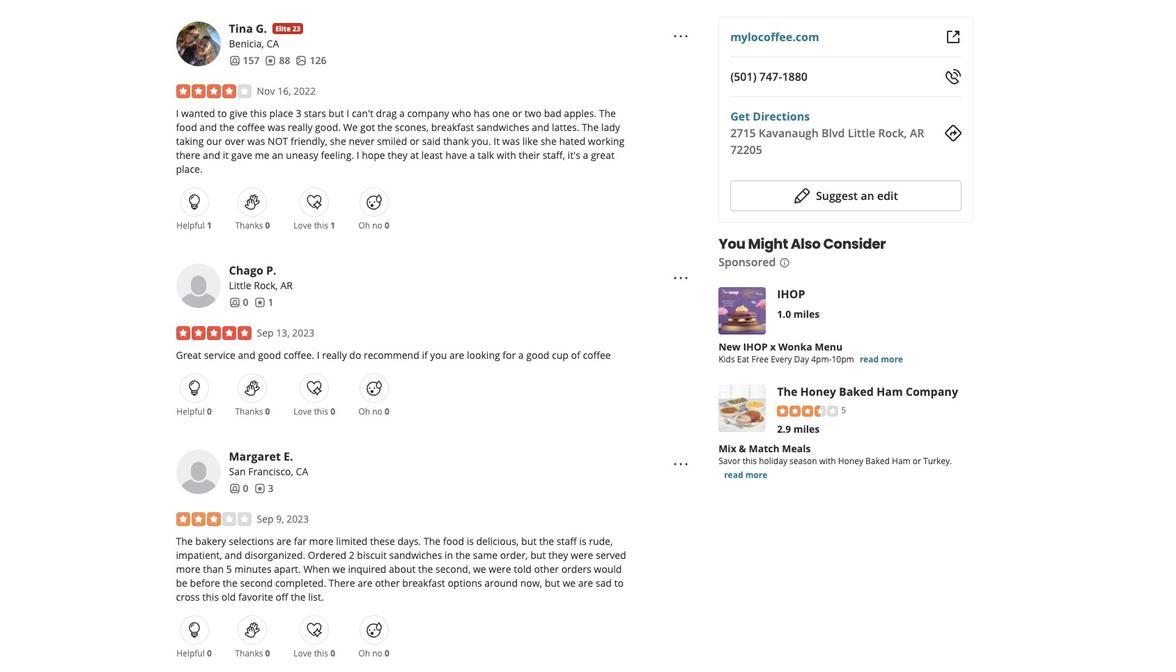 Task type: vqa. For each thing, say whether or not it's contained in the screenshot.
read more link
yes



Task type: locate. For each thing, give the bounding box(es) containing it.
0 vertical spatial no
[[373, 220, 383, 232]]

5 down the honey baked ham company
[[842, 404, 847, 416]]

1 horizontal spatial were
[[571, 549, 594, 562]]

breakfast up thank
[[432, 121, 474, 134]]

place.
[[176, 163, 203, 176]]

0 vertical spatial read
[[860, 354, 879, 365]]

1 vertical spatial ihop
[[744, 340, 768, 354]]

read inside new ihop x wonka menu kids eat free every day 4pm-10pm read more
[[860, 354, 879, 365]]

1 horizontal spatial 5
[[842, 404, 847, 416]]

2 vertical spatial reviews element
[[254, 482, 274, 496]]

a right it's
[[583, 149, 589, 162]]

we down the same
[[473, 563, 487, 576]]

sandwiches down 'days.'
[[389, 549, 442, 562]]

2 16 review v2 image from the top
[[254, 483, 265, 495]]

2 vertical spatial oh
[[359, 648, 370, 660]]

an
[[272, 149, 284, 162], [861, 188, 875, 204]]

2 (1 reaction) element from the left
[[331, 220, 335, 232]]

gave
[[231, 149, 253, 162]]

1 vertical spatial with
[[820, 455, 837, 467]]

blvd
[[822, 126, 846, 141]]

1 vertical spatial read
[[725, 469, 744, 481]]

88
[[279, 54, 290, 67]]

ihop up 1.0
[[778, 287, 806, 302]]

really up friendly, at top left
[[288, 121, 313, 134]]

more inside mix & match meals savor this holiday season with honey baked ham or turkey. read more
[[746, 469, 768, 481]]

2 love this 0 from the top
[[294, 648, 335, 660]]

limited
[[336, 535, 368, 548]]

an inside i wanted to give this place 3 stars but i can't drag a company who has one or two bad apples. the food and the coffee was really good. we got the scones, breakfast sandwiches and lattes. the lady taking our over was not friendly, she never smiled or said thank you. it was like she hated working there and it gave me an uneasy feeling. i hope they at least have a talk with their staff, it's a great place.
[[272, 149, 284, 162]]

miles inside ihop 1.0 miles
[[794, 308, 820, 321]]

1 vertical spatial ham
[[893, 455, 911, 467]]

1 horizontal spatial she
[[541, 135, 557, 148]]

1 vertical spatial oh
[[359, 406, 370, 418]]

but inside i wanted to give this place 3 stars but i can't drag a company who has one or two bad apples. the food and the coffee was really good. we got the scones, breakfast sandwiches and lattes. the lady taking our over was not friendly, she never smiled or said thank you. it was like she hated working there and it gave me an uneasy feeling. i hope they at least have a talk with their staff, it's a great place.
[[329, 107, 344, 120]]

ar up sep 13, 2023
[[281, 279, 293, 292]]

(0 reactions) element
[[265, 220, 270, 232], [385, 220, 390, 232], [207, 406, 212, 418], [265, 406, 270, 418], [331, 406, 335, 418], [385, 406, 390, 418], [207, 648, 212, 660], [265, 648, 270, 660], [331, 648, 335, 660], [385, 648, 390, 660]]

turkey.
[[924, 455, 953, 467]]

company
[[408, 107, 450, 120]]

with
[[497, 149, 517, 162], [820, 455, 837, 467]]

love this 0 down coffee. at the left of the page
[[294, 406, 335, 418]]

honey inside mix & match meals savor this holiday season with honey baked ham or turkey. read more
[[839, 455, 864, 467]]

little inside chago p. little rock, ar
[[229, 279, 251, 292]]

an left edit
[[861, 188, 875, 204]]

1 vertical spatial helpful
[[177, 406, 205, 418]]

do
[[350, 349, 362, 362]]

0 vertical spatial ca
[[267, 37, 279, 50]]

with down it
[[497, 149, 517, 162]]

reviews element left 16 photos v2
[[265, 54, 290, 68]]

reviews element containing 3
[[254, 482, 274, 496]]

coffee right of
[[583, 349, 611, 362]]

i down the 'never'
[[357, 149, 360, 162]]

thanks 0 up margaret
[[235, 406, 270, 418]]

the left staff
[[540, 535, 555, 548]]

more down holiday
[[746, 469, 768, 481]]

0 vertical spatial oh no 0
[[359, 220, 390, 232]]

1 vertical spatial reviews element
[[254, 296, 274, 310]]

a
[[400, 107, 405, 120], [470, 149, 476, 162], [583, 149, 589, 162], [519, 349, 524, 362]]

to inside "the bakery selections are far more limited these days. the food is delicious, but the staff is rude, impatient, and disorganized. ordered 2 biscuit sandwiches in the same order, but they were served more than 5 minutes apart. when we inquired about the second, we were told other orders would be before the second completed. there are other breakfast options around now, but we are sad to cross this old favorite off the list."
[[615, 577, 624, 590]]

24 external link v2 image
[[945, 29, 962, 45]]

friends element down benicia,
[[229, 54, 260, 68]]

rock, inside chago p. little rock, ar
[[254, 279, 278, 292]]

2 oh no 0 from the top
[[359, 406, 390, 418]]

honey right season on the right
[[839, 455, 864, 467]]

bad
[[544, 107, 562, 120]]

747-
[[760, 69, 783, 84]]

new
[[719, 340, 741, 354]]

reviews element down chago p. little rock, ar
[[254, 296, 274, 310]]

0 horizontal spatial good
[[258, 349, 281, 362]]

3 menu image from the top
[[673, 456, 690, 473]]

3.5 star rating image
[[778, 406, 839, 417]]

0 vertical spatial 3
[[296, 107, 302, 120]]

menu image
[[673, 28, 690, 45], [673, 270, 690, 287], [673, 456, 690, 473]]

1 vertical spatial breakfast
[[403, 577, 445, 590]]

2 vertical spatial oh no 0
[[359, 648, 390, 660]]

1 horizontal spatial honey
[[839, 455, 864, 467]]

oh no 0 for e.
[[359, 648, 390, 660]]

the down the apples.
[[582, 121, 599, 134]]

company
[[906, 384, 959, 400]]

sandwiches
[[477, 121, 530, 134], [389, 549, 442, 562]]

eat
[[738, 354, 750, 365]]

rock, right blvd
[[879, 126, 908, 141]]

0 vertical spatial love
[[294, 220, 312, 232]]

1 vertical spatial ca
[[296, 465, 308, 479]]

1 vertical spatial 16 review v2 image
[[254, 483, 265, 495]]

1 vertical spatial rock,
[[254, 279, 278, 292]]

coffee inside i wanted to give this place 3 stars but i can't drag a company who has one or two bad apples. the food and the coffee was really good. we got the scones, breakfast sandwiches and lattes. the lady taking our over was not friendly, she never smiled or said thank you. it was like she hated working there and it gave me an uneasy feeling. i hope they at least have a talk with their staff, it's a great place.
[[237, 121, 265, 134]]

1 vertical spatial menu image
[[673, 270, 690, 287]]

but
[[329, 107, 344, 120], [522, 535, 537, 548], [531, 549, 546, 562], [545, 577, 561, 590]]

order,
[[501, 549, 528, 562]]

reviews element down francisco,
[[254, 482, 274, 496]]

sandwiches down one
[[477, 121, 530, 134]]

great
[[591, 149, 615, 162]]

photo of margaret e. image
[[176, 450, 221, 495]]

ham left turkey.
[[893, 455, 911, 467]]

0 vertical spatial 2023
[[292, 327, 315, 340]]

0 horizontal spatial (1 reaction) element
[[207, 220, 212, 232]]

1 horizontal spatial sandwiches
[[477, 121, 530, 134]]

really
[[288, 121, 313, 134], [322, 349, 347, 362]]

we down orders
[[563, 577, 576, 590]]

helpful down place.
[[177, 220, 205, 232]]

1 horizontal spatial was
[[268, 121, 285, 134]]

2715
[[731, 126, 756, 141]]

2 vertical spatial menu image
[[673, 456, 690, 473]]

an inside button
[[861, 188, 875, 204]]

rock, inside get directions 2715 kavanaugh blvd little rock, ar 72205
[[879, 126, 908, 141]]

ar inside chago p. little rock, ar
[[281, 279, 293, 292]]

thanks 0 for margaret
[[235, 648, 270, 660]]

was up me
[[248, 135, 265, 148]]

(1 reaction) element
[[207, 220, 212, 232], [331, 220, 335, 232]]

reviews element for tina g.
[[265, 54, 290, 68]]

she
[[330, 135, 346, 148], [541, 135, 557, 148]]

read
[[860, 354, 879, 365], [725, 469, 744, 481]]

1 miles from the top
[[794, 308, 820, 321]]

0 horizontal spatial really
[[288, 121, 313, 134]]

3 oh no 0 from the top
[[359, 648, 390, 660]]

great
[[176, 349, 202, 362]]

baked left turkey.
[[866, 455, 891, 467]]

1 vertical spatial 2023
[[287, 513, 309, 526]]

1 horizontal spatial coffee
[[583, 349, 611, 362]]

2 sep from the top
[[257, 513, 274, 526]]

friends element down san
[[229, 482, 249, 496]]

1 horizontal spatial they
[[549, 549, 569, 562]]

1 friends element from the top
[[229, 54, 260, 68]]

2 vertical spatial love
[[294, 648, 312, 660]]

1 horizontal spatial ar
[[911, 126, 925, 141]]

thanks down favorite
[[235, 648, 263, 660]]

1 vertical spatial little
[[229, 279, 251, 292]]

thanks
[[235, 220, 263, 232], [235, 406, 263, 418], [235, 648, 263, 660]]

2 helpful 0 from the top
[[177, 648, 212, 660]]

1 vertical spatial love
[[294, 406, 312, 418]]

now,
[[521, 577, 543, 590]]

0 vertical spatial 16 friends v2 image
[[229, 55, 240, 66]]

food up in
[[443, 535, 464, 548]]

2 miles from the top
[[794, 422, 820, 436]]

little down chago
[[229, 279, 251, 292]]

2023 for p.
[[292, 327, 315, 340]]

reviews element for chago p.
[[254, 296, 274, 310]]

x
[[771, 340, 777, 354]]

1 horizontal spatial to
[[615, 577, 624, 590]]

good left cup
[[527, 349, 550, 362]]

1 horizontal spatial 1
[[268, 296, 274, 309]]

were up orders
[[571, 549, 594, 562]]

0 horizontal spatial rock,
[[254, 279, 278, 292]]

0 horizontal spatial ar
[[281, 279, 293, 292]]

16 info v2 image
[[779, 257, 790, 268]]

read more link for the honey baked ham company
[[725, 469, 768, 481]]

love
[[294, 220, 312, 232], [294, 406, 312, 418], [294, 648, 312, 660]]

get
[[731, 109, 750, 124]]

1 vertical spatial baked
[[866, 455, 891, 467]]

0 vertical spatial other
[[535, 563, 559, 576]]

16 friends v2 image left 157
[[229, 55, 240, 66]]

ham inside mix & match meals savor this holiday season with honey baked ham or turkey. read more
[[893, 455, 911, 467]]

give
[[230, 107, 248, 120]]

love this 0 down the list.
[[294, 648, 335, 660]]

and left it
[[203, 149, 220, 162]]

1 oh from the top
[[359, 220, 370, 232]]

1 horizontal spatial (1 reaction) element
[[331, 220, 335, 232]]

ham left company
[[877, 384, 904, 400]]

0 horizontal spatial read more link
[[725, 469, 768, 481]]

breakfast down about at the left of the page
[[403, 577, 445, 590]]

or up 'at'
[[410, 135, 420, 148]]

baked inside mix & match meals savor this holiday season with honey baked ham or turkey. read more
[[866, 455, 891, 467]]

an down not
[[272, 149, 284, 162]]

2023 right 13,
[[292, 327, 315, 340]]

3 helpful from the top
[[177, 648, 205, 660]]

0 horizontal spatial 5
[[226, 563, 232, 576]]

she up "staff,"
[[541, 135, 557, 148]]

126
[[310, 54, 327, 67]]

really left do
[[322, 349, 347, 362]]

this inside i wanted to give this place 3 stars but i can't drag a company who has one or two bad apples. the food and the coffee was really good. we got the scones, breakfast sandwiches and lattes. the lady taking our over was not friendly, she never smiled or said thank you. it was like she hated working there and it gave me an uneasy feeling. i hope they at least have a talk with their staff, it's a great place.
[[250, 107, 267, 120]]

and up our
[[200, 121, 217, 134]]

smiled
[[377, 135, 407, 148]]

0 horizontal spatial were
[[489, 563, 512, 576]]

0 vertical spatial helpful
[[177, 220, 205, 232]]

friends element
[[229, 54, 260, 68], [229, 296, 249, 310], [229, 482, 249, 496]]

helpful 0 down cross
[[177, 648, 212, 660]]

inquired
[[348, 563, 387, 576]]

helpful down great
[[177, 406, 205, 418]]

1 is from the left
[[467, 535, 474, 548]]

16 friends v2 image down san
[[229, 483, 240, 495]]

1 thanks from the top
[[235, 220, 263, 232]]

2022
[[294, 85, 316, 98]]

1 vertical spatial oh no 0
[[359, 406, 390, 418]]

has
[[474, 107, 490, 120]]

would
[[594, 563, 622, 576]]

is right staff
[[580, 535, 587, 548]]

lady
[[602, 121, 621, 134]]

a left talk
[[470, 149, 476, 162]]

2 vertical spatial thanks
[[235, 648, 263, 660]]

sep
[[257, 327, 274, 340], [257, 513, 274, 526]]

bakery
[[195, 535, 226, 548]]

4pm-
[[812, 354, 832, 365]]

reviews element
[[265, 54, 290, 68], [254, 296, 274, 310], [254, 482, 274, 496]]

0 vertical spatial oh
[[359, 220, 370, 232]]

ham
[[877, 384, 904, 400], [893, 455, 911, 467]]

miles right 1.0
[[794, 308, 820, 321]]

0 vertical spatial an
[[272, 149, 284, 162]]

2 no from the top
[[373, 406, 383, 418]]

2 oh from the top
[[359, 406, 370, 418]]

2 vertical spatial friends element
[[229, 482, 249, 496]]

3 left stars
[[296, 107, 302, 120]]

is up the same
[[467, 535, 474, 548]]

oh no 0
[[359, 220, 390, 232], [359, 406, 390, 418], [359, 648, 390, 660]]

thanks up chago
[[235, 220, 263, 232]]

2 16 friends v2 image from the top
[[229, 483, 240, 495]]

honey up 3.5 star rating image
[[801, 384, 837, 400]]

other
[[535, 563, 559, 576], [375, 577, 400, 590]]

read inside mix & match meals savor this holiday season with honey baked ham or turkey. read more
[[725, 469, 744, 481]]

love for p.
[[294, 406, 312, 418]]

biscuit
[[357, 549, 387, 562]]

1 sep from the top
[[257, 327, 274, 340]]

1 16 review v2 image from the top
[[254, 297, 265, 308]]

thanks 0
[[235, 220, 270, 232], [235, 406, 270, 418], [235, 648, 270, 660]]

1 vertical spatial 3
[[268, 482, 274, 495]]

5
[[842, 404, 847, 416], [226, 563, 232, 576]]

3 love from the top
[[294, 648, 312, 660]]

thanks up margaret
[[235, 406, 263, 418]]

or left two
[[513, 107, 522, 120]]

1 no from the top
[[373, 220, 383, 232]]

0 vertical spatial or
[[513, 107, 522, 120]]

3 thanks from the top
[[235, 648, 263, 660]]

francisco,
[[248, 465, 294, 479]]

0 vertical spatial love this 0
[[294, 406, 335, 418]]

(1 reaction) element for love this 1
[[331, 220, 335, 232]]

it's
[[568, 149, 581, 162]]

baked down 10pm
[[840, 384, 874, 400]]

sandwiches inside i wanted to give this place 3 stars but i can't drag a company who has one or two bad apples. the food and the coffee was really good. we got the scones, breakfast sandwiches and lattes. the lady taking our over was not friendly, she never smiled or said thank you. it was like she hated working there and it gave me an uneasy feeling. i hope they at least have a talk with their staff, it's a great place.
[[477, 121, 530, 134]]

3 no from the top
[[373, 648, 383, 660]]

reviews element containing 1
[[254, 296, 274, 310]]

the
[[220, 121, 235, 134], [378, 121, 393, 134], [540, 535, 555, 548], [456, 549, 471, 562], [418, 563, 433, 576], [223, 577, 238, 590], [291, 591, 306, 604]]

rude,
[[589, 535, 613, 548]]

reviews element for margaret e.
[[254, 482, 274, 496]]

1 helpful 0 from the top
[[177, 406, 212, 418]]

are right you
[[450, 349, 465, 362]]

0 vertical spatial honey
[[801, 384, 837, 400]]

0 horizontal spatial they
[[388, 149, 408, 162]]

to right sad
[[615, 577, 624, 590]]

wanted
[[181, 107, 215, 120]]

second,
[[436, 563, 471, 576]]

around
[[485, 577, 518, 590]]

0 vertical spatial menu image
[[673, 28, 690, 45]]

ca inside margaret e. san francisco, ca
[[296, 465, 308, 479]]

reviews element containing 88
[[265, 54, 290, 68]]

with inside i wanted to give this place 3 stars but i can't drag a company who has one or two bad apples. the food and the coffee was really good. we got the scones, breakfast sandwiches and lattes. the lady taking our over was not friendly, she never smiled or said thank you. it was like she hated working there and it gave me an uneasy feeling. i hope they at least have a talk with their staff, it's a great place.
[[497, 149, 517, 162]]

read more link down savor
[[725, 469, 768, 481]]

0 vertical spatial were
[[571, 549, 594, 562]]

0 vertical spatial really
[[288, 121, 313, 134]]

about
[[389, 563, 416, 576]]

feeling.
[[321, 149, 354, 162]]

helpful 1
[[177, 220, 212, 232]]

2 friends element from the top
[[229, 296, 249, 310]]

was up not
[[268, 121, 285, 134]]

p.
[[266, 263, 277, 278]]

suggest an edit button
[[731, 181, 962, 211]]

1 vertical spatial really
[[322, 349, 347, 362]]

sep left "9,"
[[257, 513, 274, 526]]

3 star rating image
[[176, 513, 251, 527]]

chago p. link
[[229, 263, 277, 278]]

2 menu image from the top
[[673, 270, 690, 287]]

edit
[[878, 188, 899, 204]]

really inside i wanted to give this place 3 stars but i can't drag a company who has one or two bad apples. the food and the coffee was really good. we got the scones, breakfast sandwiches and lattes. the lady taking our over was not friendly, she never smiled or said thank you. it was like she hated working there and it gave me an uneasy feeling. i hope they at least have a talk with their staff, it's a great place.
[[288, 121, 313, 134]]

are left far
[[277, 535, 292, 548]]

also
[[791, 234, 821, 254]]

2 vertical spatial no
[[373, 648, 383, 660]]

2 vertical spatial helpful
[[177, 648, 205, 660]]

thanks 0 down favorite
[[235, 648, 270, 660]]

2 horizontal spatial or
[[913, 455, 922, 467]]

0 vertical spatial helpful 0
[[177, 406, 212, 418]]

and down selections
[[225, 549, 242, 562]]

other down about at the left of the page
[[375, 577, 400, 590]]

16 review v2 image for margaret
[[254, 483, 265, 495]]

read more link up the honey baked ham company link at the bottom of page
[[860, 354, 904, 365]]

3 thanks 0 from the top
[[235, 648, 270, 660]]

friends element containing 157
[[229, 54, 260, 68]]

but up order,
[[522, 535, 537, 548]]

ihop image
[[719, 287, 767, 335]]

breakfast inside "the bakery selections are far more limited these days. the food is delicious, but the staff is rude, impatient, and disorganized. ordered 2 biscuit sandwiches in the same order, but they were served more than 5 minutes apart. when we inquired about the second, we were told other orders would be before the second completed. there are other breakfast options around now, but we are sad to cross this old favorite off the list."
[[403, 577, 445, 590]]

little inside get directions 2715 kavanaugh blvd little rock, ar 72205
[[849, 126, 876, 141]]

more
[[882, 354, 904, 365], [746, 469, 768, 481], [309, 535, 334, 548], [176, 563, 201, 576]]

23
[[293, 24, 301, 34]]

0 vertical spatial reviews element
[[265, 54, 290, 68]]

or inside mix & match meals savor this holiday season with honey baked ham or turkey. read more
[[913, 455, 922, 467]]

0 vertical spatial sandwiches
[[477, 121, 530, 134]]

1 vertical spatial miles
[[794, 422, 820, 436]]

1
[[207, 220, 212, 232], [331, 220, 335, 232], [268, 296, 274, 309]]

0 horizontal spatial to
[[218, 107, 227, 120]]

0 vertical spatial rock,
[[879, 126, 908, 141]]

2 helpful from the top
[[177, 406, 205, 418]]

16 review v2 image down francisco,
[[254, 483, 265, 495]]

1 horizontal spatial 3
[[296, 107, 302, 120]]

directions
[[753, 109, 810, 124]]

this inside "the bakery selections are far more limited these days. the food is delicious, but the staff is rude, impatient, and disorganized. ordered 2 biscuit sandwiches in the same order, but they were served more than 5 minutes apart. when we inquired about the second, we were told other orders would be before the second completed. there are other breakfast options around now, but we are sad to cross this old favorite off the list."
[[202, 591, 219, 604]]

16 review v2 image down chago p. little rock, ar
[[254, 297, 265, 308]]

favorite
[[238, 591, 273, 604]]

16 review v2 image
[[265, 55, 277, 66]]

rock, down p.
[[254, 279, 278, 292]]

3 oh from the top
[[359, 648, 370, 660]]

2 vertical spatial thanks 0
[[235, 648, 270, 660]]

1 vertical spatial they
[[549, 549, 569, 562]]

0 vertical spatial ar
[[911, 126, 925, 141]]

this
[[250, 107, 267, 120], [314, 220, 328, 232], [314, 406, 328, 418], [743, 455, 757, 467], [202, 591, 219, 604], [314, 648, 328, 660]]

1 16 friends v2 image from the top
[[229, 55, 240, 66]]

read right 10pm
[[860, 354, 879, 365]]

but up told
[[531, 549, 546, 562]]

ihop 1.0 miles
[[778, 287, 820, 321]]

1 good from the left
[[258, 349, 281, 362]]

1 vertical spatial honey
[[839, 455, 864, 467]]

of
[[572, 349, 581, 362]]

1 vertical spatial were
[[489, 563, 512, 576]]

3 friends element from the top
[[229, 482, 249, 496]]

1 love this 0 from the top
[[294, 406, 335, 418]]

5 star rating image
[[176, 327, 251, 341]]

the honey baked ham company
[[778, 384, 959, 400]]

g.
[[256, 21, 267, 37]]

was right it
[[503, 135, 520, 148]]

ca inside elite 23 benicia, ca
[[267, 37, 279, 50]]

0 vertical spatial ihop
[[778, 287, 806, 302]]

(1 reaction) element for helpful 1
[[207, 220, 212, 232]]

1 vertical spatial to
[[615, 577, 624, 590]]

1 horizontal spatial food
[[443, 535, 464, 548]]

1 vertical spatial helpful 0
[[177, 648, 212, 660]]

1 vertical spatial sandwiches
[[389, 549, 442, 562]]

0 horizontal spatial other
[[375, 577, 400, 590]]

2 thanks from the top
[[235, 406, 263, 418]]

over
[[225, 135, 245, 148]]

she up feeling.
[[330, 135, 346, 148]]

3 down francisco,
[[268, 482, 274, 495]]

0 horizontal spatial sandwiches
[[389, 549, 442, 562]]

ca up 16 review v2 icon
[[267, 37, 279, 50]]

mylocoffee.com
[[731, 29, 820, 45]]

2 thanks 0 from the top
[[235, 406, 270, 418]]

a right drag
[[400, 107, 405, 120]]

0
[[265, 220, 270, 232], [385, 220, 390, 232], [243, 296, 249, 309], [207, 406, 212, 418], [265, 406, 270, 418], [331, 406, 335, 418], [385, 406, 390, 418], [243, 482, 249, 495], [207, 648, 212, 660], [265, 648, 270, 660], [331, 648, 335, 660], [385, 648, 390, 660]]

2023 right "9,"
[[287, 513, 309, 526]]

for
[[503, 349, 516, 362]]

1 (1 reaction) element from the left
[[207, 220, 212, 232]]

working
[[588, 135, 625, 148]]

2 love from the top
[[294, 406, 312, 418]]

days.
[[398, 535, 421, 548]]

tina g. link
[[229, 21, 267, 37]]

0 vertical spatial to
[[218, 107, 227, 120]]

1 thanks 0 from the top
[[235, 220, 270, 232]]

ca right francisco,
[[296, 465, 308, 479]]

16 review v2 image
[[254, 297, 265, 308], [254, 483, 265, 495]]

thanks 0 for chago
[[235, 406, 270, 418]]

1 horizontal spatial is
[[580, 535, 587, 548]]

they down staff
[[549, 549, 569, 562]]

16 friends v2 image for margaret e.
[[229, 483, 240, 495]]

but up "good."
[[329, 107, 344, 120]]

have
[[446, 149, 468, 162]]

1 vertical spatial friends element
[[229, 296, 249, 310]]

16 friends v2 image
[[229, 55, 240, 66], [229, 483, 240, 495]]

1 horizontal spatial read
[[860, 354, 879, 365]]

the up lady on the right top
[[600, 107, 616, 120]]

0 horizontal spatial or
[[410, 135, 420, 148]]

never
[[349, 135, 375, 148]]

elite 23 benicia, ca
[[229, 24, 301, 50]]

0 vertical spatial 5
[[842, 404, 847, 416]]

food inside "the bakery selections are far more limited these days. the food is delicious, but the staff is rude, impatient, and disorganized. ordered 2 biscuit sandwiches in the same order, but they were served more than 5 minutes apart. when we inquired about the second, we were told other orders would be before the second completed. there are other breakfast options around now, but we are sad to cross this old favorite off the list."
[[443, 535, 464, 548]]

1 vertical spatial thanks
[[235, 406, 263, 418]]

impatient,
[[176, 549, 222, 562]]

the bakery selections are far more limited these days. the food is delicious, but the staff is rude, impatient, and disorganized. ordered 2 biscuit sandwiches in the same order, but they were served more than 5 minutes apart. when we inquired about the second, we were told other orders would be before the second completed. there are other breakfast options around now, but we are sad to cross this old favorite off the list.
[[176, 535, 627, 604]]

they inside "the bakery selections are far more limited these days. the food is delicious, but the staff is rude, impatient, and disorganized. ordered 2 biscuit sandwiches in the same order, but they were served more than 5 minutes apart. when we inquired about the second, we were told other orders would be before the second completed. there are other breakfast options around now, but we are sad to cross this old favorite off the list."
[[549, 549, 569, 562]]



Task type: describe. For each thing, give the bounding box(es) containing it.
1 menu image from the top
[[673, 28, 690, 45]]

and inside "the bakery selections are far more limited these days. the food is delicious, but the staff is rude, impatient, and disorganized. ordered 2 biscuit sandwiches in the same order, but they were served more than 5 minutes apart. when we inquired about the second, we were told other orders would be before the second completed. there are other breakfast options around now, but we are sad to cross this old favorite off the list."
[[225, 549, 242, 562]]

thank
[[443, 135, 469, 148]]

free
[[752, 354, 769, 365]]

place
[[270, 107, 294, 120]]

hope
[[362, 149, 385, 162]]

2 she from the left
[[541, 135, 557, 148]]

4 star rating image
[[176, 85, 251, 99]]

1 she from the left
[[330, 135, 346, 148]]

sep for chago
[[257, 327, 274, 340]]

ar inside get directions 2715 kavanaugh blvd little rock, ar 72205
[[911, 126, 925, 141]]

but right now,
[[545, 577, 561, 590]]

0 vertical spatial baked
[[840, 384, 874, 400]]

you.
[[472, 135, 491, 148]]

10pm
[[832, 354, 855, 365]]

2 horizontal spatial we
[[563, 577, 576, 590]]

ihop link
[[778, 287, 806, 302]]

and right service
[[238, 349, 256, 362]]

photos element
[[296, 54, 327, 68]]

apples.
[[564, 107, 597, 120]]

before
[[190, 577, 220, 590]]

list.
[[308, 591, 324, 604]]

16 friends v2 image
[[229, 297, 240, 308]]

2 horizontal spatial 1
[[331, 220, 335, 232]]

elite 23 link
[[273, 23, 303, 34]]

no for p.
[[373, 406, 383, 418]]

the down drag
[[378, 121, 393, 134]]

9,
[[276, 513, 284, 526]]

the right about at the left of the page
[[418, 563, 433, 576]]

in
[[445, 549, 453, 562]]

taking
[[176, 135, 204, 148]]

friendly,
[[291, 135, 328, 148]]

love this 0 for chago p.
[[294, 406, 335, 418]]

i left wanted
[[176, 107, 179, 120]]

hated
[[560, 135, 586, 148]]

love this 1
[[294, 220, 335, 232]]

staff,
[[543, 149, 566, 162]]

oh for e.
[[359, 648, 370, 660]]

the up old
[[223, 577, 238, 590]]

love this 0 for margaret e.
[[294, 648, 335, 660]]

sep 9, 2023
[[257, 513, 309, 526]]

oh no 0 for p.
[[359, 406, 390, 418]]

the honey baked ham company image
[[719, 385, 767, 432]]

like
[[523, 135, 538, 148]]

great service and good coffee. i really do recommend if you are looking for a good cup of coffee
[[176, 349, 611, 362]]

scones,
[[395, 121, 429, 134]]

these
[[370, 535, 395, 548]]

friends element for chago p.
[[229, 296, 249, 310]]

not
[[268, 135, 288, 148]]

consider
[[824, 234, 887, 254]]

told
[[514, 563, 532, 576]]

helpful 0 for chago p.
[[177, 406, 212, 418]]

a right for
[[519, 349, 524, 362]]

to inside i wanted to give this place 3 stars but i can't drag a company who has one or two bad apples. the food and the coffee was really good. we got the scones, breakfast sandwiches and lattes. the lady taking our over was not friendly, she never smiled or said thank you. it was like she hated working there and it gave me an uneasy feeling. i hope they at least have a talk with their staff, it's a great place.
[[218, 107, 227, 120]]

i right coffee. at the left of the page
[[317, 349, 320, 362]]

uneasy
[[286, 149, 319, 162]]

suggest an edit
[[817, 188, 899, 204]]

good.
[[315, 121, 341, 134]]

san
[[229, 465, 246, 479]]

0 horizontal spatial 1
[[207, 220, 212, 232]]

2.9 miles
[[778, 422, 820, 436]]

holiday
[[760, 455, 788, 467]]

are down orders
[[579, 577, 594, 590]]

the right 'days.'
[[424, 535, 441, 548]]

every
[[771, 354, 793, 365]]

1.0
[[778, 308, 792, 321]]

5 inside "the bakery selections are far more limited these days. the food is delicious, but the staff is rude, impatient, and disorganized. ordered 2 biscuit sandwiches in the same order, but they were served more than 5 minutes apart. when we inquired about the second, we were told other orders would be before the second completed. there are other breakfast options around now, but we are sad to cross this old favorite off the list."
[[226, 563, 232, 576]]

this inside mix & match meals savor this holiday season with honey baked ham or turkey. read more
[[743, 455, 757, 467]]

they inside i wanted to give this place 3 stars but i can't drag a company who has one or two bad apples. the food and the coffee was really good. we got the scones, breakfast sandwiches and lattes. the lady taking our over was not friendly, she never smiled or said thank you. it was like she hated working there and it gave me an uneasy feeling. i hope they at least have a talk with their staff, it's a great place.
[[388, 149, 408, 162]]

you
[[719, 234, 746, 254]]

(501) 747-1880
[[731, 69, 808, 84]]

1 horizontal spatial other
[[535, 563, 559, 576]]

our
[[206, 135, 222, 148]]

1 love from the top
[[294, 220, 312, 232]]

read more link for ihop
[[860, 354, 904, 365]]

16 friends v2 image for tina g.
[[229, 55, 240, 66]]

more up be
[[176, 563, 201, 576]]

service
[[204, 349, 236, 362]]

more up ordered
[[309, 535, 334, 548]]

menu image for p.
[[673, 270, 690, 287]]

you might also consider
[[719, 234, 887, 254]]

thanks for margaret
[[235, 648, 263, 660]]

one
[[493, 107, 510, 120]]

1 horizontal spatial or
[[513, 107, 522, 120]]

24 directions v2 image
[[945, 125, 962, 142]]

1 vertical spatial coffee
[[583, 349, 611, 362]]

at
[[410, 149, 419, 162]]

tina g.
[[229, 21, 267, 37]]

selections
[[229, 535, 274, 548]]

sep for margaret
[[257, 513, 274, 526]]

food inside i wanted to give this place 3 stars but i can't drag a company who has one or two bad apples. the food and the coffee was really good. we got the scones, breakfast sandwiches and lattes. the lady taking our over was not friendly, she never smiled or said thank you. it was like she hated working there and it gave me an uneasy feeling. i hope they at least have a talk with their staff, it's a great place.
[[176, 121, 197, 134]]

old
[[222, 591, 236, 604]]

0 horizontal spatial was
[[248, 135, 265, 148]]

if
[[422, 349, 428, 362]]

helpful 0 for margaret e.
[[177, 648, 212, 660]]

season
[[790, 455, 818, 467]]

the up 3.5 star rating image
[[778, 384, 798, 400]]

their
[[519, 149, 540, 162]]

e.
[[284, 449, 293, 465]]

1 horizontal spatial really
[[322, 349, 347, 362]]

2 good from the left
[[527, 349, 550, 362]]

2 horizontal spatial was
[[503, 135, 520, 148]]

cross
[[176, 591, 200, 604]]

0 horizontal spatial honey
[[801, 384, 837, 400]]

16 review v2 image for chago
[[254, 297, 265, 308]]

24 phone v2 image
[[945, 68, 962, 85]]

options
[[448, 577, 482, 590]]

delicious,
[[477, 535, 519, 548]]

2 is from the left
[[580, 535, 587, 548]]

stars
[[304, 107, 326, 120]]

minutes
[[235, 563, 272, 576]]

are down inquired
[[358, 577, 373, 590]]

16,
[[278, 85, 291, 98]]

nov
[[257, 85, 275, 98]]

1 oh no 0 from the top
[[359, 220, 390, 232]]

the down 'completed.'
[[291, 591, 306, 604]]

match
[[749, 442, 780, 455]]

get directions 2715 kavanaugh blvd little rock, ar 72205
[[731, 109, 925, 158]]

love for e.
[[294, 648, 312, 660]]

more inside new ihop x wonka menu kids eat free every day 4pm-10pm read more
[[882, 354, 904, 365]]

photo of tina g. image
[[176, 22, 221, 66]]

off
[[276, 591, 288, 604]]

me
[[255, 149, 270, 162]]

3 inside the reviews element
[[268, 482, 274, 495]]

breakfast inside i wanted to give this place 3 stars but i can't drag a company who has one or two bad apples. the food and the coffee was really good. we got the scones, breakfast sandwiches and lattes. the lady taking our over was not friendly, she never smiled or said thank you. it was like she hated working there and it gave me an uneasy feeling. i hope they at least have a talk with their staff, it's a great place.
[[432, 121, 474, 134]]

0 horizontal spatial we
[[333, 563, 346, 576]]

ihop inside ihop 1.0 miles
[[778, 287, 806, 302]]

kids
[[719, 354, 735, 365]]

sandwiches inside "the bakery selections are far more limited these days. the food is delicious, but the staff is rude, impatient, and disorganized. ordered 2 biscuit sandwiches in the same order, but they were served more than 5 minutes apart. when we inquired about the second, we were told other orders would be before the second completed. there are other breakfast options around now, but we are sad to cross this old favorite off the list."
[[389, 549, 442, 562]]

photo of chago p. image
[[176, 264, 221, 308]]

recommend
[[364, 349, 420, 362]]

1 vertical spatial other
[[375, 577, 400, 590]]

margaret
[[229, 449, 281, 465]]

i up the we
[[347, 107, 350, 120]]

2023 for e.
[[287, 513, 309, 526]]

than
[[203, 563, 224, 576]]

1 helpful from the top
[[177, 220, 205, 232]]

1 horizontal spatial we
[[473, 563, 487, 576]]

wonka
[[779, 340, 813, 354]]

helpful for chago
[[177, 406, 205, 418]]

same
[[473, 549, 498, 562]]

24 pencil v2 image
[[794, 188, 811, 204]]

you
[[431, 349, 447, 362]]

who
[[452, 107, 472, 120]]

with inside mix & match meals savor this holiday season with honey baked ham or turkey. read more
[[820, 455, 837, 467]]

ihop inside new ihop x wonka menu kids eat free every day 4pm-10pm read more
[[744, 340, 768, 354]]

friends element for margaret e.
[[229, 482, 249, 496]]

disorganized.
[[245, 549, 306, 562]]

helpful for margaret
[[177, 648, 205, 660]]

thanks for chago
[[235, 406, 263, 418]]

the up over
[[220, 121, 235, 134]]

the up 'impatient,'
[[176, 535, 193, 548]]

72205
[[731, 142, 763, 158]]

friends element for tina g.
[[229, 54, 260, 68]]

cup
[[552, 349, 569, 362]]

2.9
[[778, 422, 792, 436]]

chago p. little rock, ar
[[229, 263, 293, 292]]

3 inside i wanted to give this place 3 stars but i can't drag a company who has one or two bad apples. the food and the coffee was really good. we got the scones, breakfast sandwiches and lattes. the lady taking our over was not friendly, she never smiled or said thank you. it was like she hated working there and it gave me an uneasy feeling. i hope they at least have a talk with their staff, it's a great place.
[[296, 107, 302, 120]]

0 vertical spatial ham
[[877, 384, 904, 400]]

it
[[223, 149, 229, 162]]

can't
[[352, 107, 374, 120]]

and down two
[[532, 121, 550, 134]]

16 photos v2 image
[[296, 55, 307, 66]]

the right in
[[456, 549, 471, 562]]

oh for p.
[[359, 406, 370, 418]]

menu image for e.
[[673, 456, 690, 473]]

no for e.
[[373, 648, 383, 660]]

1 inside the reviews element
[[268, 296, 274, 309]]



